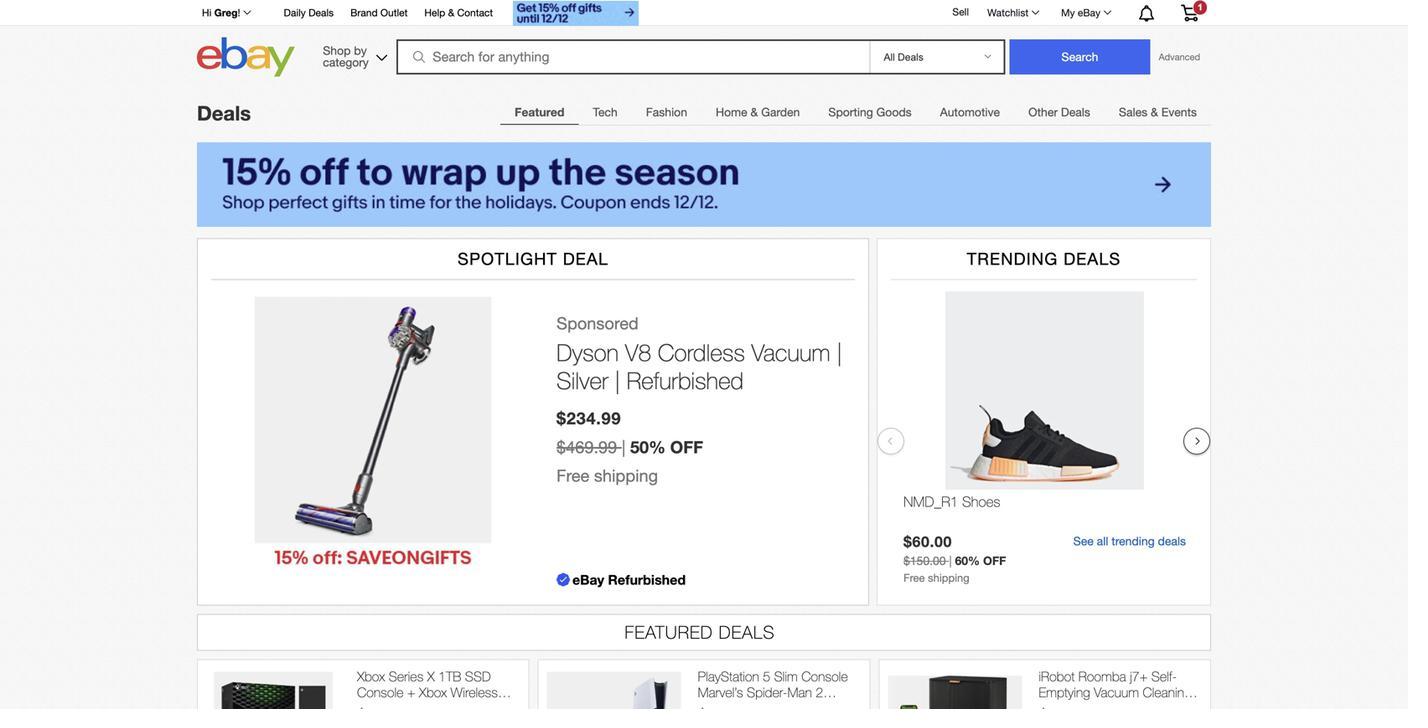 Task type: vqa. For each thing, say whether or not it's contained in the screenshot.
Flies
no



Task type: locate. For each thing, give the bounding box(es) containing it.
shipping down 60%
[[928, 572, 970, 585]]

sales & events
[[1119, 105, 1197, 119]]

see all trending deals link
[[1073, 535, 1186, 549]]

-
[[1076, 701, 1081, 710]]

1 vertical spatial free
[[904, 572, 925, 585]]

1 robot from the left
[[414, 701, 448, 710]]

1 horizontal spatial &
[[751, 105, 758, 119]]

sporting goods
[[828, 105, 912, 119]]

console up controller
[[357, 685, 404, 701]]

playstation 5 slim console marvel's spider-man 2 bundle
[[698, 669, 848, 710]]

& right sales
[[1151, 105, 1158, 119]]

off inside the $150.00 | 60% off free shipping
[[983, 554, 1006, 568]]

1 horizontal spatial shipping
[[928, 572, 970, 585]]

off for 50%
[[670, 438, 703, 458]]

irobot roomba j7+ self- emptying vacuum cleaning robot - certifi
[[1039, 669, 1191, 710]]

0 horizontal spatial console
[[357, 685, 404, 701]]

xbox down x
[[419, 685, 447, 701]]

0 horizontal spatial shipping
[[594, 466, 658, 486]]

& inside the account navigation
[[448, 7, 454, 18]]

wireless
[[451, 685, 498, 701]]

refurbished
[[627, 367, 744, 395], [608, 572, 686, 588]]

& right home
[[751, 105, 758, 119]]

j7+
[[1130, 669, 1148, 685]]

help
[[424, 7, 445, 18]]

spotlight
[[458, 249, 557, 269]]

other
[[1028, 105, 1058, 119]]

5
[[763, 669, 770, 685]]

hi
[[202, 7, 211, 18]]

0 vertical spatial shipping
[[594, 466, 658, 486]]

0 horizontal spatial featured
[[515, 105, 564, 119]]

featured for featured
[[515, 105, 564, 119]]

$469.99
[[557, 438, 617, 458]]

irobot roomba j7+ self- emptying vacuum cleaning robot - certifi link
[[1039, 669, 1202, 710]]

featured inside menu bar
[[515, 105, 564, 119]]

bundle
[[698, 701, 737, 710]]

off
[[670, 438, 703, 458], [983, 554, 1006, 568]]

0 horizontal spatial free
[[557, 466, 589, 486]]

0 horizontal spatial &
[[448, 7, 454, 18]]

irobot
[[1039, 669, 1075, 685]]

shop by category
[[323, 44, 369, 69]]

see all trending deals
[[1073, 535, 1186, 549]]

shipping inside the $150.00 | 60% off free shipping
[[928, 572, 970, 585]]

cordless
[[658, 339, 745, 367]]

2 robot from the left
[[1039, 701, 1073, 710]]

console up "2"
[[801, 669, 848, 685]]

1 vertical spatial shipping
[[928, 572, 970, 585]]

dyson v8 cordless vacuum | silver | refurbished link
[[557, 339, 852, 395]]

off right 50%
[[670, 438, 703, 458]]

1 vertical spatial ebay
[[572, 572, 604, 588]]

none submit inside shop by category banner
[[1010, 39, 1150, 75]]

ssd
[[465, 669, 491, 685]]

deals inside the account navigation
[[309, 7, 334, 18]]

refurbished down cordless
[[627, 367, 744, 395]]

fashion
[[646, 105, 687, 119]]

off right 60%
[[983, 554, 1006, 568]]

15% off to wrap up the season shop perfect gifts in time for the holidays. coupon ends 12/12. image
[[197, 142, 1211, 227]]

home
[[716, 105, 747, 119]]

get an extra 15% off image
[[513, 1, 639, 26]]

nmd_r1
[[904, 494, 958, 510]]

featured for featured deals
[[625, 622, 713, 643]]

& right the help
[[448, 7, 454, 18]]

watchlist link
[[978, 3, 1047, 23]]

sponsored dyson v8 cordless vacuum | silver | refurbished
[[557, 314, 842, 395]]

$469.99 | 50% off
[[557, 438, 703, 458]]

1
[[1198, 2, 1203, 12]]

dyson
[[557, 339, 619, 367]]

see
[[1073, 535, 1094, 549]]

robot inside the irobot roomba j7+ self- emptying vacuum cleaning robot - certifi
[[1039, 701, 1073, 710]]

watchlist
[[987, 7, 1028, 18]]

$60.00
[[904, 534, 952, 551]]

tab list
[[500, 95, 1211, 129]]

1 vertical spatial vacuum
[[1094, 685, 1139, 701]]

automotive link
[[926, 96, 1014, 129]]

contact
[[457, 7, 493, 18]]

outlet
[[380, 7, 408, 18]]

menu bar containing featured
[[500, 95, 1211, 129]]

xbox
[[357, 669, 385, 685], [419, 685, 447, 701]]

deals for trending deals
[[1064, 249, 1121, 269]]

0 vertical spatial off
[[670, 438, 703, 458]]

free down $150.00
[[904, 572, 925, 585]]

refurbished up featured deals
[[608, 572, 686, 588]]

0 vertical spatial featured
[[515, 105, 564, 119]]

account navigation
[[193, 0, 1211, 28]]

roomba
[[1078, 669, 1126, 685]]

trending
[[1112, 535, 1155, 549]]

help & contact link
[[424, 4, 493, 23]]

free
[[557, 466, 589, 486], [904, 572, 925, 585]]

0 horizontal spatial robot
[[414, 701, 448, 710]]

tech
[[593, 105, 617, 119]]

shipping
[[594, 466, 658, 486], [928, 572, 970, 585]]

brand outlet link
[[350, 4, 408, 23]]

menu bar
[[500, 95, 1211, 129]]

None submit
[[1010, 39, 1150, 75]]

deals inside "link"
[[1061, 105, 1090, 119]]

1 vertical spatial refurbished
[[608, 572, 686, 588]]

fashion link
[[632, 96, 702, 129]]

refurbished inside sponsored dyson v8 cordless vacuum | silver | refurbished
[[627, 367, 744, 395]]

hi greg !
[[202, 7, 240, 18]]

spider-
[[747, 685, 787, 701]]

0 horizontal spatial vacuum
[[751, 339, 830, 367]]

$150.00 | 60% off free shipping
[[904, 554, 1006, 585]]

0 vertical spatial ebay
[[1078, 7, 1100, 18]]

robot down "+"
[[414, 701, 448, 710]]

tab list containing featured
[[500, 95, 1211, 129]]

ebay inside the account navigation
[[1078, 7, 1100, 18]]

1 horizontal spatial robot
[[1039, 701, 1073, 710]]

xbox series x 1tb ssd console + xbox wireless controller robot white
[[357, 669, 498, 710]]

0 vertical spatial refurbished
[[627, 367, 744, 395]]

shop by category button
[[315, 37, 391, 73]]

1 horizontal spatial off
[[983, 554, 1006, 568]]

0 horizontal spatial off
[[670, 438, 703, 458]]

featured down ebay refurbished
[[625, 622, 713, 643]]

featured link
[[500, 96, 579, 129]]

emptying
[[1039, 685, 1090, 701]]

2 horizontal spatial &
[[1151, 105, 1158, 119]]

robot down emptying
[[1039, 701, 1073, 710]]

trending
[[967, 249, 1058, 269]]

| inside the $150.00 | 60% off free shipping
[[949, 554, 952, 568]]

1 horizontal spatial free
[[904, 572, 925, 585]]

console inside xbox series x 1tb ssd console + xbox wireless controller robot white
[[357, 685, 404, 701]]

xbox up controller
[[357, 669, 385, 685]]

1 horizontal spatial featured
[[625, 622, 713, 643]]

1 horizontal spatial vacuum
[[1094, 685, 1139, 701]]

deals for other deals
[[1061, 105, 1090, 119]]

daily deals
[[284, 7, 334, 18]]

featured left tech
[[515, 105, 564, 119]]

deals link
[[197, 101, 251, 125]]

1 horizontal spatial ebay
[[1078, 7, 1100, 18]]

deals for daily deals
[[309, 7, 334, 18]]

events
[[1161, 105, 1197, 119]]

silver
[[557, 367, 608, 395]]

console
[[801, 669, 848, 685], [357, 685, 404, 701]]

vacuum inside sponsored dyson v8 cordless vacuum | silver | refurbished
[[751, 339, 830, 367]]

playstation 5 slim console marvel's spider-man 2 bundle link
[[698, 669, 861, 710]]

&
[[448, 7, 454, 18], [751, 105, 758, 119], [1151, 105, 1158, 119]]

1 vertical spatial off
[[983, 554, 1006, 568]]

free down $469.99
[[557, 466, 589, 486]]

1 vertical spatial featured
[[625, 622, 713, 643]]

ebay
[[1078, 7, 1100, 18], [572, 572, 604, 588]]

1 horizontal spatial console
[[801, 669, 848, 685]]

shipping down $469.99 | 50% off
[[594, 466, 658, 486]]

60%
[[955, 554, 980, 568]]

0 vertical spatial vacuum
[[751, 339, 830, 367]]



Task type: describe. For each thing, give the bounding box(es) containing it.
brand
[[350, 7, 378, 18]]

self-
[[1151, 669, 1177, 685]]

brand outlet
[[350, 7, 408, 18]]

my ebay
[[1061, 7, 1100, 18]]

& for home
[[751, 105, 758, 119]]

0 vertical spatial free
[[557, 466, 589, 486]]

$150.00
[[904, 554, 946, 568]]

shop
[[323, 44, 351, 57]]

category
[[323, 55, 369, 69]]

$234.99
[[557, 409, 621, 429]]

man
[[787, 685, 812, 701]]

console inside playstation 5 slim console marvel's spider-man 2 bundle
[[801, 669, 848, 685]]

home & garden
[[716, 105, 800, 119]]

sell
[[952, 6, 969, 18]]

sporting
[[828, 105, 873, 119]]

featured deals
[[625, 622, 775, 643]]

advanced link
[[1150, 40, 1209, 74]]

0 horizontal spatial ebay
[[572, 572, 604, 588]]

tech link
[[579, 96, 632, 129]]

sponsored
[[557, 314, 639, 333]]

white
[[451, 701, 483, 710]]

spotlight deal
[[458, 249, 608, 269]]

1tb
[[438, 669, 461, 685]]

controller
[[357, 701, 410, 710]]

deals for featured deals
[[719, 622, 775, 643]]

help & contact
[[424, 7, 493, 18]]

2
[[816, 685, 823, 701]]

free shipping
[[557, 466, 658, 486]]

Search for anything text field
[[399, 41, 866, 73]]

free inside the $150.00 | 60% off free shipping
[[904, 572, 925, 585]]

nmd_r1 shoes link
[[904, 494, 1186, 531]]

by
[[354, 44, 367, 57]]

series
[[389, 669, 423, 685]]

advanced
[[1159, 52, 1200, 62]]

shop by category banner
[[193, 0, 1211, 81]]

1 link
[[1171, 0, 1209, 24]]

v8
[[625, 339, 651, 367]]

other deals link
[[1014, 96, 1105, 129]]

off for 60%
[[983, 554, 1006, 568]]

deal
[[563, 249, 608, 269]]

all
[[1097, 535, 1108, 549]]

automotive
[[940, 105, 1000, 119]]

sporting goods link
[[814, 96, 926, 129]]

other deals
[[1028, 105, 1090, 119]]

garden
[[761, 105, 800, 119]]

ebay refurbished
[[572, 572, 686, 588]]

!
[[238, 7, 240, 18]]

50%
[[630, 438, 666, 458]]

sales
[[1119, 105, 1148, 119]]

sales & events link
[[1105, 96, 1211, 129]]

vacuum inside the irobot roomba j7+ self- emptying vacuum cleaning robot - certifi
[[1094, 685, 1139, 701]]

my ebay link
[[1052, 3, 1119, 23]]

sell link
[[945, 6, 976, 18]]

playstation
[[698, 669, 759, 685]]

deals
[[1158, 535, 1186, 549]]

shoes
[[962, 494, 1000, 510]]

trending deals
[[967, 249, 1121, 269]]

greg
[[214, 7, 238, 18]]

nmd_r1 shoes
[[904, 494, 1000, 510]]

robot inside xbox series x 1tb ssd console + xbox wireless controller robot white
[[414, 701, 448, 710]]

x
[[427, 669, 435, 685]]

& for sales
[[1151, 105, 1158, 119]]

cleaning
[[1143, 685, 1191, 701]]

daily
[[284, 7, 306, 18]]

slim
[[774, 669, 798, 685]]

& for help
[[448, 7, 454, 18]]

0 horizontal spatial xbox
[[357, 669, 385, 685]]

marvel's
[[698, 685, 743, 701]]

1 horizontal spatial xbox
[[419, 685, 447, 701]]

| inside $469.99 | 50% off
[[622, 438, 626, 458]]

xbox series x 1tb ssd console + xbox wireless controller robot white link
[[357, 669, 520, 710]]

daily deals link
[[284, 4, 334, 23]]

my
[[1061, 7, 1075, 18]]

+
[[407, 685, 415, 701]]



